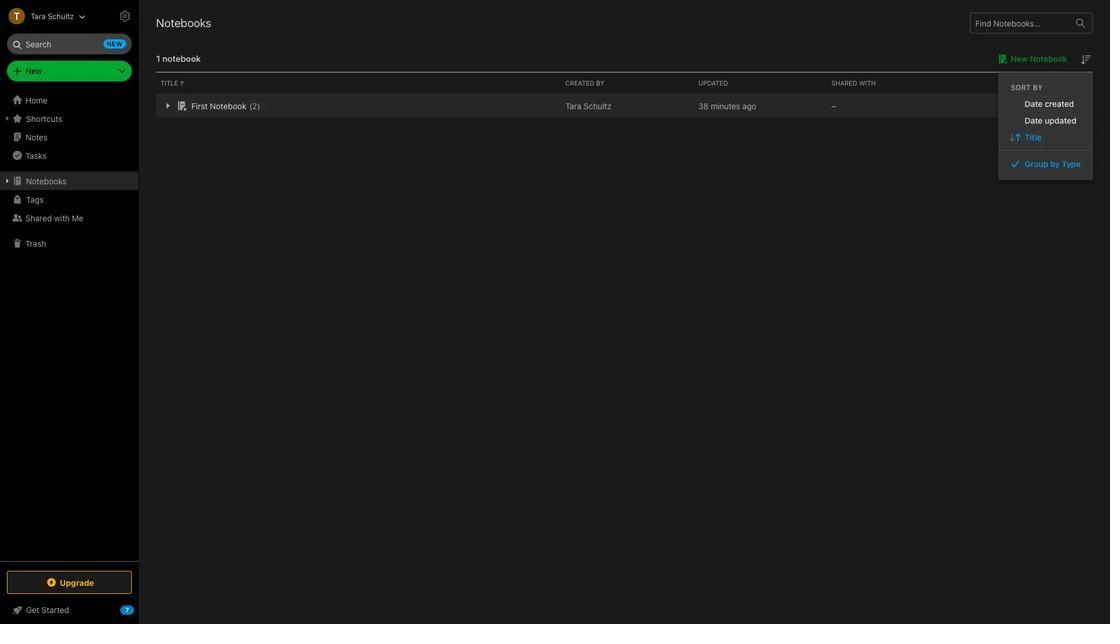 Task type: describe. For each thing, give the bounding box(es) containing it.
trash link
[[0, 234, 138, 253]]

new search field
[[15, 34, 126, 54]]

trash
[[25, 239, 46, 248]]

Find Notebooks… text field
[[971, 14, 1069, 33]]

notebooks element
[[139, 0, 1111, 625]]

sort by
[[1011, 83, 1043, 92]]

me
[[72, 213, 83, 223]]

shortcuts button
[[0, 109, 138, 128]]

tasks
[[25, 151, 47, 161]]

notes link
[[0, 128, 138, 146]]

updated
[[699, 79, 728, 87]]

group
[[1025, 159, 1049, 169]]

new
[[107, 40, 123, 47]]

38 minutes ago
[[699, 101, 757, 111]]

dropdown list menu
[[1000, 95, 1093, 172]]

created by button
[[561, 73, 694, 94]]

with
[[859, 79, 876, 87]]

updated button
[[694, 73, 827, 94]]

first notebook ( 2 )
[[191, 101, 260, 111]]

settings image
[[118, 9, 132, 23]]

date for date created
[[1025, 99, 1043, 109]]

date updated
[[1025, 116, 1077, 126]]

created
[[566, 79, 595, 87]]

38
[[699, 101, 709, 111]]

arrow image
[[161, 99, 175, 113]]

notes
[[25, 132, 48, 142]]

7
[[125, 607, 129, 614]]

Account field
[[0, 5, 85, 28]]

tags button
[[0, 190, 138, 209]]

by for sort
[[1033, 83, 1043, 92]]

tara inside first notebook row
[[566, 101, 582, 111]]

1 notebook
[[156, 53, 201, 64]]

shared with button
[[827, 73, 960, 94]]

title button
[[156, 73, 561, 94]]

notebooks link
[[0, 172, 138, 190]]

first
[[191, 101, 208, 111]]

1 horizontal spatial notebooks
[[156, 16, 211, 29]]

ago
[[743, 101, 757, 111]]

shared with me
[[25, 213, 83, 223]]

by
[[596, 79, 605, 87]]

schultz inside field
[[48, 11, 74, 21]]

tree containing home
[[0, 91, 139, 561]]

expand notebooks image
[[3, 176, 12, 186]]

date for date updated
[[1025, 116, 1043, 126]]

tara inside field
[[31, 11, 46, 21]]

Search text field
[[15, 34, 124, 54]]

started
[[42, 606, 69, 615]]

(
[[249, 101, 252, 111]]

tasks button
[[0, 146, 138, 165]]

sort options image
[[1079, 53, 1093, 67]]



Task type: vqa. For each thing, say whether or not it's contained in the screenshot.
Trash LINK
yes



Task type: locate. For each thing, give the bounding box(es) containing it.
by right sort
[[1033, 83, 1043, 92]]

Help and Learning task checklist field
[[0, 602, 139, 620]]

1 horizontal spatial new
[[1011, 54, 1028, 64]]

schultz up search text field
[[48, 11, 74, 21]]

home
[[25, 95, 48, 105]]

new notebook button
[[995, 52, 1068, 66]]

by
[[1033, 83, 1043, 92], [1051, 159, 1060, 169]]

tara up search text field
[[31, 11, 46, 21]]

0 vertical spatial by
[[1033, 83, 1043, 92]]

date updated link
[[1000, 112, 1093, 129]]

sort
[[1011, 83, 1031, 92]]

type
[[1062, 159, 1081, 169]]

1
[[156, 53, 160, 64]]

0 horizontal spatial new
[[25, 66, 42, 76]]

new
[[1011, 54, 1028, 64], [25, 66, 42, 76]]

title
[[1025, 132, 1042, 142]]

2
[[252, 101, 257, 111]]

1 horizontal spatial tara schultz
[[566, 101, 612, 111]]

shared with
[[832, 79, 876, 87]]

0 horizontal spatial notebooks
[[26, 176, 67, 186]]

group by type
[[1025, 159, 1081, 169]]

new for new
[[25, 66, 42, 76]]

0 vertical spatial notebooks
[[156, 16, 211, 29]]

0 vertical spatial notebook
[[1030, 54, 1068, 64]]

0 vertical spatial date
[[1025, 99, 1043, 109]]

new inside new notebook button
[[1011, 54, 1028, 64]]

first notebook row
[[156, 94, 1093, 117]]

new up sort
[[1011, 54, 1028, 64]]

notebook
[[1030, 54, 1068, 64], [210, 101, 247, 111]]

1 horizontal spatial notebook
[[1030, 54, 1068, 64]]

with
[[54, 213, 70, 223]]

Sort field
[[1079, 52, 1093, 67]]

schultz down by
[[584, 101, 612, 111]]

1 horizontal spatial by
[[1051, 159, 1060, 169]]

upgrade button
[[7, 571, 132, 595]]

1 vertical spatial by
[[1051, 159, 1060, 169]]

new up home
[[25, 66, 42, 76]]

1 vertical spatial schultz
[[584, 101, 612, 111]]

0 vertical spatial tara
[[31, 11, 46, 21]]

notebook inside row
[[210, 101, 247, 111]]

0 vertical spatial new
[[1011, 54, 1028, 64]]

tree
[[0, 91, 139, 561]]

1 horizontal spatial schultz
[[584, 101, 612, 111]]

date created
[[1025, 99, 1074, 109]]

click to collapse image
[[134, 603, 143, 617]]

1 horizontal spatial tara
[[566, 101, 582, 111]]

1 date from the top
[[1025, 99, 1043, 109]]

date up title at the top right
[[1025, 116, 1043, 126]]

created by
[[566, 79, 605, 87]]

1 vertical spatial new
[[25, 66, 42, 76]]

by left the type
[[1051, 159, 1060, 169]]

updated
[[1045, 116, 1077, 126]]

date created link
[[1000, 95, 1093, 112]]

get
[[26, 606, 39, 615]]

shortcuts
[[26, 114, 62, 123]]

row group containing first notebook
[[156, 94, 1093, 117]]

notebook for first
[[210, 101, 247, 111]]

by for group
[[1051, 159, 1060, 169]]

notebooks
[[156, 16, 211, 29], [26, 176, 67, 186]]

new button
[[7, 61, 132, 82]]

notebooks inside "link"
[[26, 176, 67, 186]]

)
[[257, 101, 260, 111]]

created
[[1045, 99, 1074, 109]]

1 vertical spatial notebooks
[[26, 176, 67, 186]]

–
[[832, 101, 836, 111]]

date down sort by
[[1025, 99, 1043, 109]]

shared with me link
[[0, 209, 138, 227]]

notebooks up the tags
[[26, 176, 67, 186]]

0 horizontal spatial notebook
[[210, 101, 247, 111]]

tags
[[26, 195, 44, 204]]

title link
[[1000, 129, 1093, 146]]

notebook
[[162, 53, 201, 64]]

new inside new popup button
[[25, 66, 42, 76]]

0 horizontal spatial tara schultz
[[31, 11, 74, 21]]

0 vertical spatial tara schultz
[[31, 11, 74, 21]]

tara down created
[[566, 101, 582, 111]]

shared
[[25, 213, 52, 223]]

by inside the dropdown list menu
[[1051, 159, 1060, 169]]

notebook inside button
[[1030, 54, 1068, 64]]

home link
[[0, 91, 139, 109]]

tara schultz down 'created by'
[[566, 101, 612, 111]]

1 vertical spatial tara
[[566, 101, 582, 111]]

0 horizontal spatial schultz
[[48, 11, 74, 21]]

new notebook
[[1011, 54, 1068, 64]]

0 vertical spatial schultz
[[48, 11, 74, 21]]

new for new notebook
[[1011, 54, 1028, 64]]

get started
[[26, 606, 69, 615]]

row group inside notebooks element
[[156, 94, 1093, 117]]

shared
[[832, 79, 858, 87]]

tara schultz
[[31, 11, 74, 21], [566, 101, 612, 111]]

notebooks up notebook
[[156, 16, 211, 29]]

1 vertical spatial notebook
[[210, 101, 247, 111]]

tara schultz inside first notebook row
[[566, 101, 612, 111]]

row group
[[156, 94, 1093, 117]]

0 horizontal spatial by
[[1033, 83, 1043, 92]]

tara schultz inside field
[[31, 11, 74, 21]]

notebook for new
[[1030, 54, 1068, 64]]

1 vertical spatial date
[[1025, 116, 1043, 126]]

schultz
[[48, 11, 74, 21], [584, 101, 612, 111]]

group by type link
[[1000, 156, 1093, 172]]

title
[[161, 79, 178, 87]]

tara
[[31, 11, 46, 21], [566, 101, 582, 111]]

upgrade
[[60, 578, 94, 588]]

date inside "link"
[[1025, 116, 1043, 126]]

1 vertical spatial tara schultz
[[566, 101, 612, 111]]

2 date from the top
[[1025, 116, 1043, 126]]

tara schultz up search text field
[[31, 11, 74, 21]]

schultz inside first notebook row
[[584, 101, 612, 111]]

notebook left '('
[[210, 101, 247, 111]]

0 horizontal spatial tara
[[31, 11, 46, 21]]

notebook up sort by
[[1030, 54, 1068, 64]]

minutes
[[711, 101, 741, 111]]

date
[[1025, 99, 1043, 109], [1025, 116, 1043, 126]]



